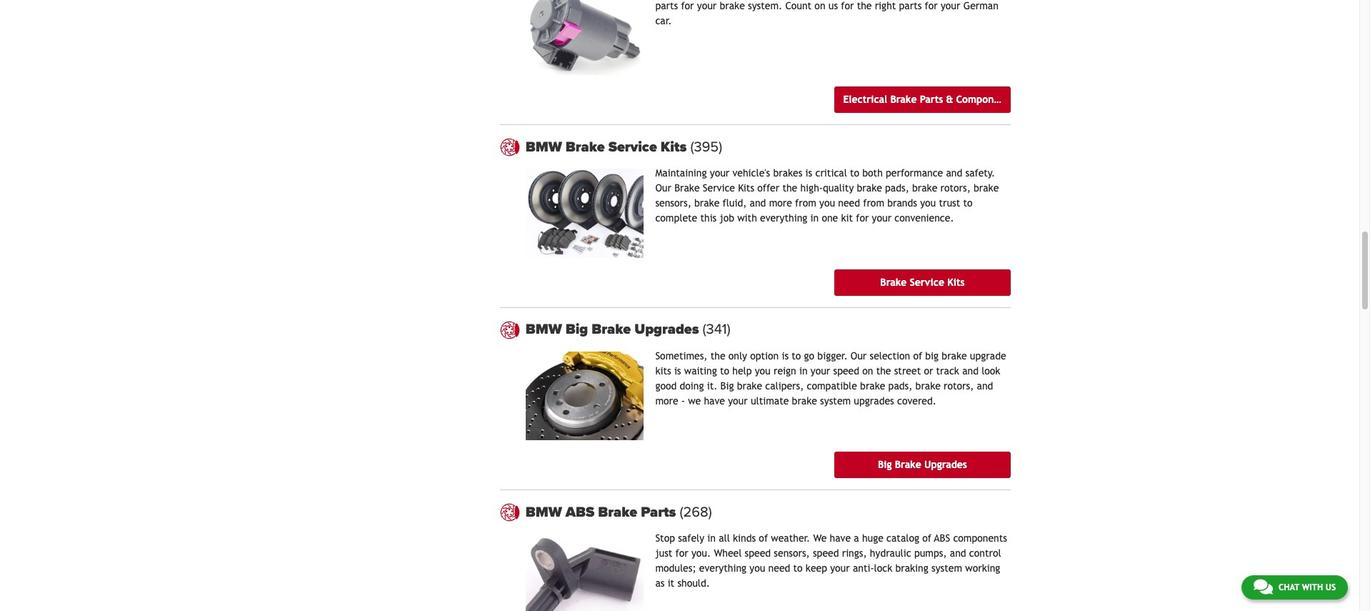 Task type: vqa. For each thing, say whether or not it's contained in the screenshot.
1
no



Task type: locate. For each thing, give the bounding box(es) containing it.
sensors, down weather.
[[774, 548, 810, 559]]

brake up 'abs brake parts thumbnail image'
[[598, 504, 638, 521]]

have left a
[[830, 533, 851, 544]]

have down it. on the bottom right of the page
[[704, 395, 725, 407]]

parts left &
[[920, 94, 944, 105]]

and down offer
[[750, 198, 766, 209]]

from down high-
[[796, 198, 817, 209]]

service up maintaining
[[609, 139, 657, 156]]

speed down the "bigger."
[[834, 365, 860, 377]]

0 vertical spatial pads,
[[886, 183, 910, 194]]

0 horizontal spatial for
[[676, 548, 689, 559]]

parts up the stop
[[641, 504, 676, 521]]

parts
[[920, 94, 944, 105], [641, 504, 676, 521]]

kits down 'convenience.'
[[948, 276, 965, 288]]

and down 'components' in the bottom right of the page
[[950, 548, 967, 559]]

2 horizontal spatial kits
[[948, 276, 965, 288]]

0 vertical spatial our
[[656, 183, 672, 194]]

1 vertical spatial our
[[851, 350, 867, 362]]

covered.
[[898, 395, 937, 407]]

the down brakes
[[783, 183, 798, 194]]

0 vertical spatial in
[[811, 213, 819, 224]]

maintaining
[[656, 168, 707, 179]]

with down fluid,
[[738, 213, 757, 224]]

huge
[[863, 533, 884, 544]]

more down offer
[[770, 198, 793, 209]]

pads, up brands
[[886, 183, 910, 194]]

brake
[[857, 183, 883, 194], [913, 183, 938, 194], [974, 183, 999, 194], [695, 198, 720, 209], [942, 350, 968, 362], [737, 380, 763, 392], [861, 380, 886, 392], [916, 380, 941, 392], [792, 395, 818, 407]]

0 vertical spatial abs
[[566, 504, 595, 521]]

keep
[[806, 563, 828, 574]]

sensors, up complete
[[656, 198, 692, 209]]

1 vertical spatial is
[[782, 350, 789, 362]]

0 vertical spatial everything
[[760, 213, 808, 224]]

everything
[[760, 213, 808, 224], [700, 563, 747, 574]]

more down good
[[656, 395, 679, 407]]

abs up 'abs brake parts thumbnail image'
[[566, 504, 595, 521]]

our inside maintaining your vehicle's brakes is critical to both performance and safety. our brake service kits offer the high-quality brake pads, brake rotors, brake sensors, brake fluid, and more from you need from brands you trust to complete this job with everything in one kit for your convenience.
[[656, 183, 672, 194]]

1 vertical spatial service
[[703, 183, 735, 194]]

0 vertical spatial have
[[704, 395, 725, 407]]

abs up pumps,
[[935, 533, 951, 544]]

kinds
[[733, 533, 756, 544]]

big up big brake upgrades thumbnail image
[[566, 321, 588, 338]]

1 horizontal spatial in
[[800, 365, 808, 377]]

0 horizontal spatial abs
[[566, 504, 595, 521]]

0 vertical spatial for
[[856, 213, 869, 224]]

safely
[[678, 533, 705, 544]]

rotors, up trust
[[941, 183, 971, 194]]

1 vertical spatial rotors,
[[944, 380, 974, 392]]

need down weather.
[[769, 563, 791, 574]]

big brake upgrades thumbnail image image
[[526, 352, 644, 440]]

reign
[[774, 365, 797, 377]]

2 vertical spatial is
[[675, 365, 682, 377]]

brake
[[891, 94, 917, 105], [566, 139, 605, 156], [675, 183, 700, 194], [881, 276, 907, 288], [592, 321, 631, 338], [895, 459, 922, 470], [598, 504, 638, 521]]

0 vertical spatial the
[[783, 183, 798, 194]]

2 horizontal spatial service
[[910, 276, 945, 288]]

stop
[[656, 533, 675, 544]]

2 horizontal spatial the
[[877, 365, 892, 377]]

1 vertical spatial need
[[769, 563, 791, 574]]

0 horizontal spatial kits
[[661, 139, 687, 156]]

1 vertical spatial everything
[[700, 563, 747, 574]]

1 vertical spatial kits
[[738, 183, 755, 194]]

from left brands
[[864, 198, 885, 209]]

upgrades down covered.
[[925, 459, 968, 470]]

2 bmw from the top
[[526, 321, 562, 338]]

you down kinds
[[750, 563, 766, 574]]

0 vertical spatial big
[[566, 321, 588, 338]]

everything inside maintaining your vehicle's brakes is critical to both performance and safety. our brake service kits offer the high-quality brake pads, brake rotors, brake sensors, brake fluid, and more from you need from brands you trust to complete this job with everything in one kit for your convenience.
[[760, 213, 808, 224]]

for inside maintaining your vehicle's brakes is critical to both performance and safety. our brake service kits offer the high-quality brake pads, brake rotors, brake sensors, brake fluid, and more from you need from brands you trust to complete this job with everything in one kit for your convenience.
[[856, 213, 869, 224]]

0 horizontal spatial parts
[[641, 504, 676, 521]]

chat with us
[[1279, 583, 1337, 593]]

1 vertical spatial the
[[711, 350, 726, 362]]

service up fluid,
[[703, 183, 735, 194]]

you
[[820, 198, 836, 209], [921, 198, 936, 209], [755, 365, 771, 377], [750, 563, 766, 574]]

kits inside maintaining your vehicle's brakes is critical to both performance and safety. our brake service kits offer the high-quality brake pads, brake rotors, brake sensors, brake fluid, and more from you need from brands you trust to complete this job with everything in one kit for your convenience.
[[738, 183, 755, 194]]

1 horizontal spatial more
[[770, 198, 793, 209]]

1 horizontal spatial abs
[[935, 533, 951, 544]]

doing
[[680, 380, 704, 392]]

service down 'convenience.'
[[910, 276, 945, 288]]

0 vertical spatial upgrades
[[635, 321, 699, 338]]

pads, down street
[[889, 380, 913, 392]]

your
[[710, 168, 730, 179], [872, 213, 892, 224], [811, 365, 831, 377], [728, 395, 748, 407], [831, 563, 850, 574]]

1 horizontal spatial big
[[721, 380, 734, 392]]

bmw                                                                                    abs brake parts
[[526, 504, 680, 521]]

0 horizontal spatial from
[[796, 198, 817, 209]]

have inside sometimes, the only option is to go bigger. our selection of big brake upgrade kits is waiting to help you reign in your speed on the street or track and look good doing it. big brake calipers, compatible brake pads, brake rotors, and more - we have your ultimate brake system upgrades covered.
[[704, 395, 725, 407]]

brake inside 'link'
[[881, 276, 907, 288]]

big down upgrades
[[878, 459, 892, 470]]

option
[[751, 350, 779, 362]]

of
[[914, 350, 923, 362], [759, 533, 768, 544], [923, 533, 932, 544]]

for inside the 'stop safely in all kinds of weather. we have a huge catalog of abs components just for you. wheel speed sensors, speed rings, hydraulic pumps, and control modules; everything you need to keep your anti-lock braking system working as it should.'
[[676, 548, 689, 559]]

both
[[863, 168, 883, 179]]

brake down maintaining
[[675, 183, 700, 194]]

you inside sometimes, the only option is to go bigger. our selection of big brake upgrade kits is waiting to help you reign in your speed on the street or track and look good doing it. big brake calipers, compatible brake pads, brake rotors, and more - we have your ultimate brake system upgrades covered.
[[755, 365, 771, 377]]

your down 'help'
[[728, 395, 748, 407]]

in left one
[[811, 213, 819, 224]]

upgrades up sometimes,
[[635, 321, 699, 338]]

a
[[854, 533, 860, 544]]

sensors,
[[656, 198, 692, 209], [774, 548, 810, 559]]

0 horizontal spatial sensors,
[[656, 198, 692, 209]]

to left 'help'
[[720, 365, 730, 377]]

0 horizontal spatial in
[[708, 533, 716, 544]]

we
[[814, 533, 827, 544]]

you up one
[[820, 198, 836, 209]]

system
[[821, 395, 851, 407], [932, 563, 963, 574]]

lock
[[875, 563, 893, 574]]

good
[[656, 380, 677, 392]]

everything down offer
[[760, 213, 808, 224]]

is up high-
[[806, 168, 813, 179]]

everything inside the 'stop safely in all kinds of weather. we have a huge catalog of abs components just for you. wheel speed sensors, speed rings, hydraulic pumps, and control modules; everything you need to keep your anti-lock braking system working as it should.'
[[700, 563, 747, 574]]

upgrade
[[971, 350, 1007, 362]]

1 horizontal spatial everything
[[760, 213, 808, 224]]

brake right electrical
[[891, 94, 917, 105]]

0 vertical spatial service
[[609, 139, 657, 156]]

anti-
[[853, 563, 875, 574]]

0 horizontal spatial everything
[[700, 563, 747, 574]]

3 bmw from the top
[[526, 504, 562, 521]]

the right the on
[[877, 365, 892, 377]]

system down compatible
[[821, 395, 851, 407]]

to left keep
[[794, 563, 803, 574]]

1 vertical spatial bmw
[[526, 321, 562, 338]]

0 vertical spatial is
[[806, 168, 813, 179]]

our
[[656, 183, 672, 194], [851, 350, 867, 362]]

chat with us link
[[1242, 575, 1349, 600]]

1 horizontal spatial kits
[[738, 183, 755, 194]]

2 horizontal spatial is
[[806, 168, 813, 179]]

brake inside "link"
[[891, 94, 917, 105]]

catalog
[[887, 533, 920, 544]]

1 vertical spatial have
[[830, 533, 851, 544]]

0 vertical spatial sensors,
[[656, 198, 692, 209]]

upgrades inside 'big brake upgrades' link
[[925, 459, 968, 470]]

brake down safety.
[[974, 183, 999, 194]]

in
[[811, 213, 819, 224], [800, 365, 808, 377], [708, 533, 716, 544]]

bmw                                                                                    big brake upgrades link
[[526, 321, 1011, 338]]

in inside the 'stop safely in all kinds of weather. we have a huge catalog of abs components just for you. wheel speed sensors, speed rings, hydraulic pumps, and control modules; everything you need to keep your anti-lock braking system working as it should.'
[[708, 533, 716, 544]]

2 vertical spatial kits
[[948, 276, 965, 288]]

calipers,
[[766, 380, 804, 392]]

with inside chat with us link
[[1303, 583, 1324, 593]]

1 vertical spatial more
[[656, 395, 679, 407]]

1 horizontal spatial with
[[1303, 583, 1324, 593]]

0 vertical spatial rotors,
[[941, 183, 971, 194]]

all
[[719, 533, 730, 544]]

big inside sometimes, the only option is to go bigger. our selection of big brake upgrade kits is waiting to help you reign in your speed on the street or track and look good doing it. big brake calipers, compatible brake pads, brake rotors, and more - we have your ultimate brake system upgrades covered.
[[721, 380, 734, 392]]

0 vertical spatial bmw
[[526, 139, 562, 156]]

our up the on
[[851, 350, 867, 362]]

of right kinds
[[759, 533, 768, 544]]

1 horizontal spatial parts
[[920, 94, 944, 105]]

need
[[839, 198, 861, 209], [769, 563, 791, 574]]

is right kits
[[675, 365, 682, 377]]

more inside maintaining your vehicle's brakes is critical to both performance and safety. our brake service kits offer the high-quality brake pads, brake rotors, brake sensors, brake fluid, and more from you need from brands you trust to complete this job with everything in one kit for your convenience.
[[770, 198, 793, 209]]

1 horizontal spatial our
[[851, 350, 867, 362]]

sometimes,
[[656, 350, 708, 362]]

big right it. on the bottom right of the page
[[721, 380, 734, 392]]

2 vertical spatial bmw
[[526, 504, 562, 521]]

parts inside "link"
[[920, 94, 944, 105]]

0 vertical spatial with
[[738, 213, 757, 224]]

1 horizontal spatial system
[[932, 563, 963, 574]]

need up kit
[[839, 198, 861, 209]]

system down pumps,
[[932, 563, 963, 574]]

1 horizontal spatial the
[[783, 183, 798, 194]]

1 vertical spatial system
[[932, 563, 963, 574]]

for up the 'modules;'
[[676, 548, 689, 559]]

0 horizontal spatial more
[[656, 395, 679, 407]]

safety.
[[966, 168, 996, 179]]

trust
[[939, 198, 961, 209]]

1 horizontal spatial sensors,
[[774, 548, 810, 559]]

your down go
[[811, 365, 831, 377]]

1 horizontal spatial for
[[856, 213, 869, 224]]

is for bmw                                                                                    big brake upgrades
[[782, 350, 789, 362]]

and inside the 'stop safely in all kinds of weather. we have a huge catalog of abs components just for you. wheel speed sensors, speed rings, hydraulic pumps, and control modules; everything you need to keep your anti-lock braking system working as it should.'
[[950, 548, 967, 559]]

our down maintaining
[[656, 183, 672, 194]]

1 vertical spatial big
[[721, 380, 734, 392]]

abs brake parts thumbnail image image
[[526, 534, 644, 611]]

upgrades
[[635, 321, 699, 338], [925, 459, 968, 470]]

electrical brake parts & components
[[844, 94, 1014, 105]]

0 vertical spatial kits
[[661, 139, 687, 156]]

1 vertical spatial abs
[[935, 533, 951, 544]]

1 vertical spatial pads,
[[889, 380, 913, 392]]

braking
[[896, 563, 929, 574]]

1 from from the left
[[796, 198, 817, 209]]

kit
[[842, 213, 853, 224]]

1 vertical spatial in
[[800, 365, 808, 377]]

1 bmw from the top
[[526, 139, 562, 156]]

it.
[[707, 380, 718, 392]]

is
[[806, 168, 813, 179], [782, 350, 789, 362], [675, 365, 682, 377]]

big
[[566, 321, 588, 338], [721, 380, 734, 392], [878, 459, 892, 470]]

service
[[609, 139, 657, 156], [703, 183, 735, 194], [910, 276, 945, 288]]

rotors, down the track
[[944, 380, 974, 392]]

0 horizontal spatial have
[[704, 395, 725, 407]]

1 vertical spatial with
[[1303, 583, 1324, 593]]

in down go
[[800, 365, 808, 377]]

this
[[701, 213, 717, 224]]

your down brands
[[872, 213, 892, 224]]

kits up maintaining
[[661, 139, 687, 156]]

brake service kits thumbnail image image
[[526, 169, 644, 258]]

brake down 'convenience.'
[[881, 276, 907, 288]]

rotors, inside sometimes, the only option is to go bigger. our selection of big brake upgrade kits is waiting to help you reign in your speed on the street or track and look good doing it. big brake calipers, compatible brake pads, brake rotors, and more - we have your ultimate brake system upgrades covered.
[[944, 380, 974, 392]]

street
[[895, 365, 921, 377]]

to
[[851, 168, 860, 179], [964, 198, 973, 209], [792, 350, 801, 362], [720, 365, 730, 377], [794, 563, 803, 574]]

2 vertical spatial the
[[877, 365, 892, 377]]

your left the vehicle's
[[710, 168, 730, 179]]

kits down the vehicle's
[[738, 183, 755, 194]]

1 horizontal spatial is
[[782, 350, 789, 362]]

the left only
[[711, 350, 726, 362]]

brake down calipers,
[[792, 395, 818, 407]]

the
[[783, 183, 798, 194], [711, 350, 726, 362], [877, 365, 892, 377]]

need inside the 'stop safely in all kinds of weather. we have a huge catalog of abs components just for you. wheel speed sensors, speed rings, hydraulic pumps, and control modules; everything you need to keep your anti-lock braking system working as it should.'
[[769, 563, 791, 574]]

1 vertical spatial upgrades
[[925, 459, 968, 470]]

1 horizontal spatial have
[[830, 533, 851, 544]]

0 horizontal spatial the
[[711, 350, 726, 362]]

big
[[926, 350, 939, 362]]

brake service kits link
[[835, 269, 1011, 296]]

is up the reign in the bottom right of the page
[[782, 350, 789, 362]]

0 horizontal spatial service
[[609, 139, 657, 156]]

brake down performance
[[913, 183, 938, 194]]

you down option
[[755, 365, 771, 377]]

rotors,
[[941, 183, 971, 194], [944, 380, 974, 392]]

in left all
[[708, 533, 716, 544]]

pads,
[[886, 183, 910, 194], [889, 380, 913, 392]]

bmw for bmw                                                                                    brake service kits
[[526, 139, 562, 156]]

2 vertical spatial in
[[708, 533, 716, 544]]

&
[[947, 94, 954, 105]]

0 vertical spatial system
[[821, 395, 851, 407]]

bmw for bmw                                                                                    abs brake parts
[[526, 504, 562, 521]]

electrical brake parts & components link
[[835, 87, 1014, 113]]

2 horizontal spatial in
[[811, 213, 819, 224]]

1 vertical spatial sensors,
[[774, 548, 810, 559]]

of left big
[[914, 350, 923, 362]]

abs
[[566, 504, 595, 521], [935, 533, 951, 544]]

brands
[[888, 198, 918, 209]]

0 vertical spatial need
[[839, 198, 861, 209]]

0 vertical spatial more
[[770, 198, 793, 209]]

1 horizontal spatial upgrades
[[925, 459, 968, 470]]

is inside maintaining your vehicle's brakes is critical to both performance and safety. our brake service kits offer the high-quality brake pads, brake rotors, brake sensors, brake fluid, and more from you need from brands you trust to complete this job with everything in one kit for your convenience.
[[806, 168, 813, 179]]

from
[[796, 198, 817, 209], [864, 198, 885, 209]]

2 vertical spatial service
[[910, 276, 945, 288]]

kits
[[661, 139, 687, 156], [738, 183, 755, 194], [948, 276, 965, 288]]

selection
[[870, 350, 911, 362]]

you up 'convenience.'
[[921, 198, 936, 209]]

maintaining your vehicle's brakes is critical to both performance and safety. our brake service kits offer the high-quality brake pads, brake rotors, brake sensors, brake fluid, and more from you need from brands you trust to complete this job with everything in one kit for your convenience.
[[656, 168, 999, 224]]

and
[[947, 168, 963, 179], [750, 198, 766, 209], [963, 365, 979, 377], [977, 380, 994, 392], [950, 548, 967, 559]]

high-
[[801, 183, 823, 194]]

0 horizontal spatial need
[[769, 563, 791, 574]]

rotors, inside maintaining your vehicle's brakes is critical to both performance and safety. our brake service kits offer the high-quality brake pads, brake rotors, brake sensors, brake fluid, and more from you need from brands you trust to complete this job with everything in one kit for your convenience.
[[941, 183, 971, 194]]

1 vertical spatial for
[[676, 548, 689, 559]]

0 horizontal spatial system
[[821, 395, 851, 407]]

with left the us
[[1303, 583, 1324, 593]]

everything down wheel
[[700, 563, 747, 574]]

for right kit
[[856, 213, 869, 224]]

us
[[1326, 583, 1337, 593]]

2 vertical spatial big
[[878, 459, 892, 470]]

1 horizontal spatial from
[[864, 198, 885, 209]]

0 vertical spatial parts
[[920, 94, 944, 105]]

0 horizontal spatial with
[[738, 213, 757, 224]]

1 horizontal spatial need
[[839, 198, 861, 209]]

go
[[804, 350, 815, 362]]

chat
[[1279, 583, 1300, 593]]

your down the rings,
[[831, 563, 850, 574]]

0 horizontal spatial our
[[656, 183, 672, 194]]

2 from from the left
[[864, 198, 885, 209]]

should.
[[678, 578, 710, 589]]

with inside maintaining your vehicle's brakes is critical to both performance and safety. our brake service kits offer the high-quality brake pads, brake rotors, brake sensors, brake fluid, and more from you need from brands you trust to complete this job with everything in one kit for your convenience.
[[738, 213, 757, 224]]

1 horizontal spatial service
[[703, 183, 735, 194]]



Task type: describe. For each thing, give the bounding box(es) containing it.
critical
[[816, 168, 848, 179]]

abs inside the 'stop safely in all kinds of weather. we have a huge catalog of abs components just for you. wheel speed sensors, speed rings, hydraulic pumps, and control modules; everything you need to keep your anti-lock braking system working as it should.'
[[935, 533, 951, 544]]

quality
[[823, 183, 854, 194]]

brake up big brake upgrades thumbnail image
[[592, 321, 631, 338]]

you inside the 'stop safely in all kinds of weather. we have a huge catalog of abs components just for you. wheel speed sensors, speed rings, hydraulic pumps, and control modules; everything you need to keep your anti-lock braking system working as it should.'
[[750, 563, 766, 574]]

of inside sometimes, the only option is to go bigger. our selection of big brake upgrade kits is waiting to help you reign in your speed on the street or track and look good doing it. big brake calipers, compatible brake pads, brake rotors, and more - we have your ultimate brake system upgrades covered.
[[914, 350, 923, 362]]

convenience.
[[895, 213, 955, 224]]

bmw for bmw                                                                                    big brake upgrades
[[526, 321, 562, 338]]

brake down both
[[857, 183, 883, 194]]

as
[[656, 578, 665, 589]]

pumps,
[[915, 548, 947, 559]]

hydraulic
[[870, 548, 912, 559]]

0 horizontal spatial upgrades
[[635, 321, 699, 338]]

stop safely in all kinds of weather. we have a huge catalog of abs components just for you. wheel speed sensors, speed rings, hydraulic pumps, and control modules; everything you need to keep your anti-lock braking system working as it should.
[[656, 533, 1008, 589]]

2 horizontal spatial big
[[878, 459, 892, 470]]

to left both
[[851, 168, 860, 179]]

one
[[822, 213, 839, 224]]

track
[[937, 365, 960, 377]]

big brake upgrades link
[[835, 452, 1011, 478]]

the inside maintaining your vehicle's brakes is critical to both performance and safety. our brake service kits offer the high-quality brake pads, brake rotors, brake sensors, brake fluid, and more from you need from brands you trust to complete this job with everything in one kit for your convenience.
[[783, 183, 798, 194]]

modules;
[[656, 563, 697, 574]]

brakes
[[774, 168, 803, 179]]

service inside 'link'
[[910, 276, 945, 288]]

bigger.
[[818, 350, 848, 362]]

working
[[966, 563, 1001, 574]]

and left safety.
[[947, 168, 963, 179]]

bmw                                                                                    big brake upgrades
[[526, 321, 703, 338]]

weather.
[[771, 533, 811, 544]]

help
[[733, 365, 752, 377]]

brake inside maintaining your vehicle's brakes is critical to both performance and safety. our brake service kits offer the high-quality brake pads, brake rotors, brake sensors, brake fluid, and more from you need from brands you trust to complete this job with everything in one kit for your convenience.
[[675, 183, 700, 194]]

to right trust
[[964, 198, 973, 209]]

system inside sometimes, the only option is to go bigger. our selection of big brake upgrade kits is waiting to help you reign in your speed on the street or track and look good doing it. big brake calipers, compatible brake pads, brake rotors, and more - we have your ultimate brake system upgrades covered.
[[821, 395, 851, 407]]

brake up upgrades
[[861, 380, 886, 392]]

need inside maintaining your vehicle's brakes is critical to both performance and safety. our brake service kits offer the high-quality brake pads, brake rotors, brake sensors, brake fluid, and more from you need from brands you trust to complete this job with everything in one kit for your convenience.
[[839, 198, 861, 209]]

performance
[[886, 168, 944, 179]]

-
[[682, 395, 685, 407]]

have inside the 'stop safely in all kinds of weather. we have a huge catalog of abs components just for you. wheel speed sensors, speed rings, hydraulic pumps, and control modules; everything you need to keep your anti-lock braking system working as it should.'
[[830, 533, 851, 544]]

to left go
[[792, 350, 801, 362]]

bmw                                                                                    abs brake parts link
[[526, 504, 1011, 521]]

only
[[729, 350, 748, 362]]

it
[[668, 578, 675, 589]]

sensors, inside the 'stop safely in all kinds of weather. we have a huge catalog of abs components just for you. wheel speed sensors, speed rings, hydraulic pumps, and control modules; everything you need to keep your anti-lock braking system working as it should.'
[[774, 548, 810, 559]]

control
[[970, 548, 1002, 559]]

upgrades
[[854, 395, 895, 407]]

you.
[[692, 548, 711, 559]]

vehicle's
[[733, 168, 771, 179]]

comments image
[[1254, 578, 1274, 595]]

fluid,
[[723, 198, 747, 209]]

speed inside sometimes, the only option is to go bigger. our selection of big brake upgrade kits is waiting to help you reign in your speed on the street or track and look good doing it. big brake calipers, compatible brake pads, brake rotors, and more - we have your ultimate brake system upgrades covered.
[[834, 365, 860, 377]]

our inside sometimes, the only option is to go bigger. our selection of big brake upgrade kits is waiting to help you reign in your speed on the street or track and look good doing it. big brake calipers, compatible brake pads, brake rotors, and more - we have your ultimate brake system upgrades covered.
[[851, 350, 867, 362]]

compatible
[[807, 380, 858, 392]]

kits
[[656, 365, 672, 377]]

ultimate
[[751, 395, 789, 407]]

in inside maintaining your vehicle's brakes is critical to both performance and safety. our brake service kits offer the high-quality brake pads, brake rotors, brake sensors, brake fluid, and more from you need from brands you trust to complete this job with everything in one kit for your convenience.
[[811, 213, 819, 224]]

brake up brake service kits thumbnail image
[[566, 139, 605, 156]]

speed down kinds
[[745, 548, 771, 559]]

electrical
[[844, 94, 888, 105]]

components
[[954, 533, 1008, 544]]

big brake upgrades
[[878, 459, 968, 470]]

kits inside 'link'
[[948, 276, 965, 288]]

system inside the 'stop safely in all kinds of weather. we have a huge catalog of abs components just for you. wheel speed sensors, speed rings, hydraulic pumps, and control modules; everything you need to keep your anti-lock braking system working as it should.'
[[932, 563, 963, 574]]

job
[[720, 213, 735, 224]]

1 vertical spatial parts
[[641, 504, 676, 521]]

more inside sometimes, the only option is to go bigger. our selection of big brake upgrade kits is waiting to help you reign in your speed on the street or track and look good doing it. big brake calipers, compatible brake pads, brake rotors, and more - we have your ultimate brake system upgrades covered.
[[656, 395, 679, 407]]

brake up the track
[[942, 350, 968, 362]]

to inside the 'stop safely in all kinds of weather. we have a huge catalog of abs components just for you. wheel speed sensors, speed rings, hydraulic pumps, and control modules; everything you need to keep your anti-lock braking system working as it should.'
[[794, 563, 803, 574]]

just
[[656, 548, 673, 559]]

components
[[957, 94, 1014, 105]]

brake down 'help'
[[737, 380, 763, 392]]

electrical brake parts & components thumbnail image image
[[526, 0, 644, 75]]

wheel
[[714, 548, 742, 559]]

and left look
[[963, 365, 979, 377]]

waiting
[[685, 365, 717, 377]]

bmw                                                                                    brake service kits
[[526, 139, 691, 156]]

bmw                                                                                    brake service kits link
[[526, 139, 1011, 156]]

brake service kits
[[881, 276, 965, 288]]

0 horizontal spatial is
[[675, 365, 682, 377]]

is for bmw                                                                                    brake service kits
[[806, 168, 813, 179]]

we
[[688, 395, 701, 407]]

or
[[924, 365, 934, 377]]

and down look
[[977, 380, 994, 392]]

brake down or
[[916, 380, 941, 392]]

on
[[863, 365, 874, 377]]

complete
[[656, 213, 698, 224]]

sometimes, the only option is to go bigger. our selection of big brake upgrade kits is waiting to help you reign in your speed on the street or track and look good doing it. big brake calipers, compatible brake pads, brake rotors, and more - we have your ultimate brake system upgrades covered.
[[656, 350, 1007, 407]]

brake up the this
[[695, 198, 720, 209]]

of up pumps,
[[923, 533, 932, 544]]

your inside the 'stop safely in all kinds of weather. we have a huge catalog of abs components just for you. wheel speed sensors, speed rings, hydraulic pumps, and control modules; everything you need to keep your anti-lock braking system working as it should.'
[[831, 563, 850, 574]]

service inside maintaining your vehicle's brakes is critical to both performance and safety. our brake service kits offer the high-quality brake pads, brake rotors, brake sensors, brake fluid, and more from you need from brands you trust to complete this job with everything in one kit for your convenience.
[[703, 183, 735, 194]]

speed down we
[[813, 548, 839, 559]]

pads, inside sometimes, the only option is to go bigger. our selection of big brake upgrade kits is waiting to help you reign in your speed on the street or track and look good doing it. big brake calipers, compatible brake pads, brake rotors, and more - we have your ultimate brake system upgrades covered.
[[889, 380, 913, 392]]

sensors, inside maintaining your vehicle's brakes is critical to both performance and safety. our brake service kits offer the high-quality brake pads, brake rotors, brake sensors, brake fluid, and more from you need from brands you trust to complete this job with everything in one kit for your convenience.
[[656, 198, 692, 209]]

look
[[982, 365, 1001, 377]]

offer
[[758, 183, 780, 194]]

0 horizontal spatial big
[[566, 321, 588, 338]]

pads, inside maintaining your vehicle's brakes is critical to both performance and safety. our brake service kits offer the high-quality brake pads, brake rotors, brake sensors, brake fluid, and more from you need from brands you trust to complete this job with everything in one kit for your convenience.
[[886, 183, 910, 194]]

in inside sometimes, the only option is to go bigger. our selection of big brake upgrade kits is waiting to help you reign in your speed on the street or track and look good doing it. big brake calipers, compatible brake pads, brake rotors, and more - we have your ultimate brake system upgrades covered.
[[800, 365, 808, 377]]

rings,
[[842, 548, 867, 559]]

brake down covered.
[[895, 459, 922, 470]]



